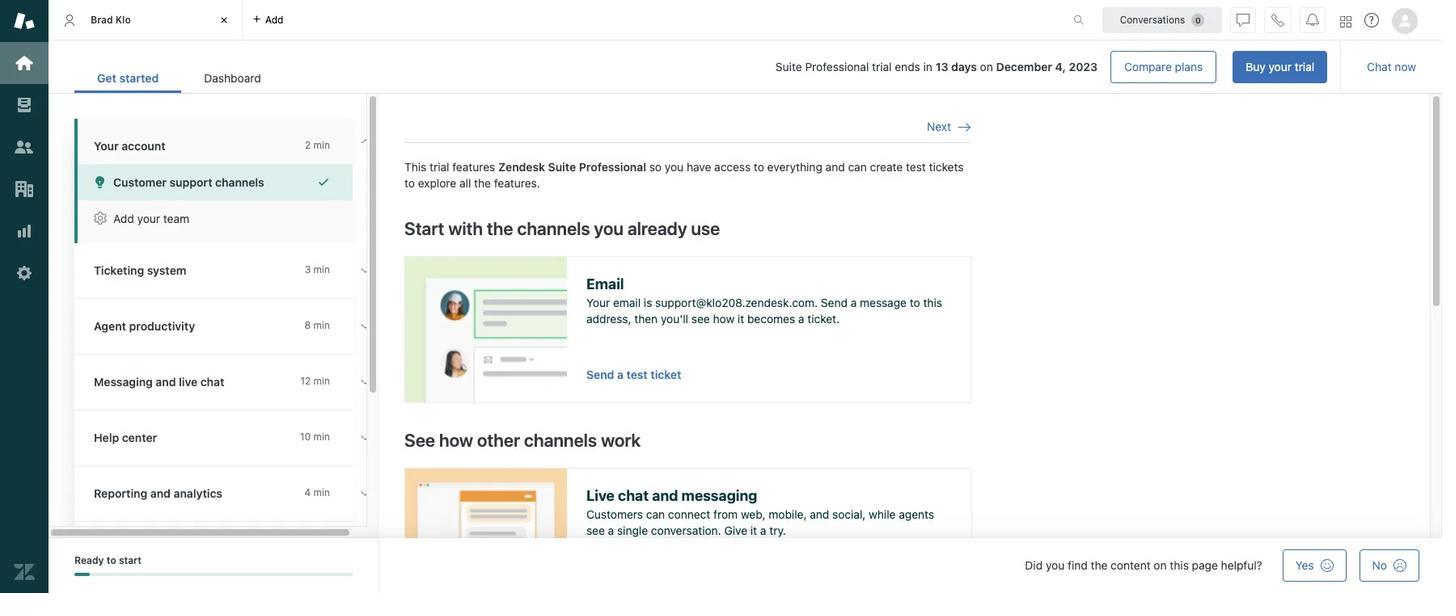 Task type: vqa. For each thing, say whether or not it's contained in the screenshot.


Task type: describe. For each thing, give the bounding box(es) containing it.
4
[[305, 487, 311, 499]]

brad klo
[[91, 14, 131, 26]]

customers image
[[14, 137, 35, 158]]

reporting and analytics heading
[[74, 467, 382, 523]]

this inside email your email is support@klo208.zendesk.com. send a message to this address, then you'll see how it becomes a ticket.
[[924, 296, 943, 310]]

channels inside "customer support channels" button
[[215, 176, 264, 189]]

help center
[[94, 431, 157, 445]]

start
[[405, 218, 445, 239]]

and up connect at the left bottom of page
[[652, 487, 678, 504]]

system
[[147, 264, 186, 277]]

in
[[924, 60, 933, 74]]

dashboard
[[204, 71, 261, 85]]

messaging
[[682, 487, 758, 504]]

customers
[[587, 508, 643, 522]]

0 horizontal spatial how
[[439, 430, 473, 451]]

brad
[[91, 14, 113, 26]]

no
[[1373, 559, 1387, 573]]

use
[[691, 218, 720, 239]]

2023
[[1069, 60, 1098, 74]]

can inside live chat and messaging customers can connect from web, mobile, and social, while agents see a single conversation. give it a try.
[[646, 508, 665, 522]]

chat now
[[1367, 60, 1417, 74]]

1 horizontal spatial on
[[1154, 559, 1167, 573]]

region containing start with the channels you already use
[[405, 160, 972, 594]]

chat inside heading
[[200, 375, 224, 389]]

mobile,
[[769, 508, 807, 522]]

is
[[644, 296, 652, 310]]

try.
[[770, 524, 786, 538]]

zendesk
[[498, 160, 545, 174]]

1 horizontal spatial this
[[1170, 559, 1189, 573]]

buy your trial
[[1246, 60, 1315, 74]]

footer containing did you find the content on this page helpful?
[[49, 539, 1443, 594]]

tickets
[[929, 160, 964, 174]]

team
[[163, 212, 189, 226]]

it inside email your email is support@klo208.zendesk.com. send a message to this address, then you'll see how it becomes a ticket.
[[738, 312, 744, 326]]

13
[[936, 60, 949, 74]]

send a test ticket link
[[587, 368, 682, 382]]

did you find the content on this page helpful?
[[1025, 559, 1263, 573]]

get started image
[[14, 53, 35, 74]]

channels for see how other channels work
[[524, 430, 597, 451]]

reporting and analytics
[[94, 487, 222, 501]]

example of email conversation inside of the ticketing system and the customer is asking the agent about reimbursement policy. image
[[405, 257, 567, 402]]

and left analytics
[[150, 487, 171, 501]]

admin image
[[14, 263, 35, 284]]

zendesk products image
[[1341, 16, 1352, 27]]

support@klo208.zendesk.com.
[[655, 296, 818, 310]]

tabs tab list
[[49, 0, 1057, 40]]

account
[[122, 139, 166, 153]]

center
[[122, 431, 157, 445]]

email your email is support@klo208.zendesk.com. send a message to this address, then you'll see how it becomes a ticket.
[[587, 275, 943, 326]]

access
[[714, 160, 751, 174]]

ticketing system
[[94, 264, 186, 277]]

views image
[[14, 95, 35, 116]]

0 horizontal spatial send
[[587, 368, 614, 382]]

already
[[628, 218, 687, 239]]

a down customers
[[608, 524, 614, 538]]

start with the channels you already use
[[405, 218, 720, 239]]

3
[[305, 264, 311, 276]]

compare
[[1125, 60, 1172, 74]]

button displays agent's chat status as invisible. image
[[1237, 13, 1250, 26]]

help
[[94, 431, 119, 445]]

send inside email your email is support@klo208.zendesk.com. send a message to this address, then you'll see how it becomes a ticket.
[[821, 296, 848, 310]]

this
[[405, 160, 427, 174]]

ends
[[895, 60, 921, 74]]

min for messaging and live chat
[[314, 375, 330, 388]]

the inside "so you have access to everything and can create test tickets to explore all the features."
[[474, 176, 491, 190]]

single
[[617, 524, 648, 538]]

zendesk image
[[14, 562, 35, 583]]

ticket.
[[808, 312, 840, 326]]

give
[[724, 524, 748, 538]]

see inside live chat and messaging customers can connect from web, mobile, and social, while agents see a single conversation. give it a try.
[[587, 524, 605, 538]]

main element
[[0, 0, 49, 594]]

section containing suite professional trial ends in
[[297, 51, 1328, 83]]

add your team button
[[78, 201, 353, 237]]

and left live
[[156, 375, 176, 389]]

0 horizontal spatial trial
[[430, 160, 449, 174]]

min for agent productivity
[[314, 320, 330, 332]]

address,
[[587, 312, 631, 326]]

see
[[405, 430, 435, 451]]

December 4, 2023 text field
[[996, 60, 1098, 74]]

organizations image
[[14, 179, 35, 200]]

get started
[[97, 71, 159, 85]]

you for did
[[1046, 559, 1065, 573]]

to down the this
[[405, 176, 415, 190]]

yes
[[1296, 559, 1314, 573]]

and left social,
[[810, 508, 830, 522]]

10 min
[[300, 431, 330, 443]]

conversation.
[[651, 524, 721, 538]]

add
[[265, 13, 284, 25]]

reporting
[[94, 487, 147, 501]]

ticket
[[651, 368, 682, 382]]

productivity
[[129, 320, 195, 333]]

trial for your
[[1295, 60, 1315, 74]]

channels for start with the channels you already use
[[517, 218, 590, 239]]

analytics
[[174, 487, 222, 501]]

customer support channels button
[[78, 164, 353, 201]]

features
[[452, 160, 495, 174]]

8
[[305, 320, 311, 332]]

have
[[687, 160, 711, 174]]

customer
[[113, 176, 167, 189]]

1 horizontal spatial suite
[[776, 60, 802, 74]]

days
[[952, 60, 977, 74]]

klo
[[116, 14, 131, 26]]

reporting image
[[14, 221, 35, 242]]

messaging
[[94, 375, 153, 389]]

min for help center
[[314, 431, 330, 443]]

message
[[860, 296, 907, 310]]

your account heading
[[74, 119, 382, 164]]

a left ticket
[[617, 368, 624, 382]]

test inside "so you have access to everything and can create test tickets to explore all the features."
[[906, 160, 926, 174]]

connect
[[668, 508, 711, 522]]

helpful?
[[1221, 559, 1263, 573]]

your for add
[[137, 212, 160, 226]]

see inside email your email is support@klo208.zendesk.com. send a message to this address, then you'll see how it becomes a ticket.
[[692, 312, 710, 326]]

so you have access to everything and can create test tickets to explore all the features.
[[405, 160, 964, 190]]

a left try.
[[760, 524, 767, 538]]



Task type: locate. For each thing, give the bounding box(es) containing it.
how down support@klo208.zendesk.com.
[[713, 312, 735, 326]]

1 min from the top
[[314, 139, 330, 151]]

professional left so
[[579, 160, 646, 174]]

it inside live chat and messaging customers can connect from web, mobile, and social, while agents see a single conversation. give it a try.
[[751, 524, 757, 538]]

a left ticket.
[[798, 312, 805, 326]]

get help image
[[1365, 13, 1379, 28]]

with
[[448, 218, 483, 239]]

your for buy
[[1269, 60, 1292, 74]]

3 min
[[305, 264, 330, 276]]

send down address,
[[587, 368, 614, 382]]

can
[[848, 160, 867, 174], [646, 508, 665, 522]]

0 horizontal spatial suite
[[548, 160, 576, 174]]

progress-bar progress bar
[[74, 574, 353, 577]]

1 horizontal spatial it
[[751, 524, 757, 538]]

add button
[[243, 0, 293, 40]]

plans
[[1175, 60, 1203, 74]]

min right 4
[[314, 487, 330, 499]]

min inside messaging and live chat heading
[[314, 375, 330, 388]]

your inside email your email is support@klo208.zendesk.com. send a message to this address, then you'll see how it becomes a ticket.
[[587, 296, 610, 310]]

ticketing system heading
[[74, 244, 382, 299]]

all
[[460, 176, 471, 190]]

0 vertical spatial you
[[665, 160, 684, 174]]

from
[[714, 508, 738, 522]]

0 vertical spatial professional
[[805, 60, 869, 74]]

send up ticket.
[[821, 296, 848, 310]]

channels down your account heading on the left top
[[215, 176, 264, 189]]

to right the message
[[910, 296, 920, 310]]

to left start
[[107, 555, 116, 567]]

1 vertical spatial how
[[439, 430, 473, 451]]

send
[[821, 296, 848, 310], [587, 368, 614, 382]]

the right with
[[487, 218, 513, 239]]

now
[[1395, 60, 1417, 74]]

2 horizontal spatial trial
[[1295, 60, 1315, 74]]

a
[[851, 296, 857, 310], [798, 312, 805, 326], [617, 368, 624, 382], [608, 524, 614, 538], [760, 524, 767, 538]]

you left already
[[594, 218, 624, 239]]

1 horizontal spatial can
[[848, 160, 867, 174]]

min inside your account heading
[[314, 139, 330, 151]]

0 vertical spatial on
[[980, 60, 993, 74]]

find
[[1068, 559, 1088, 573]]

0 vertical spatial test
[[906, 160, 926, 174]]

your right buy
[[1269, 60, 1292, 74]]

section
[[297, 51, 1328, 83]]

chat
[[1367, 60, 1392, 74]]

0 horizontal spatial on
[[980, 60, 993, 74]]

december
[[996, 60, 1053, 74]]

ready
[[74, 555, 104, 567]]

1 horizontal spatial you
[[665, 160, 684, 174]]

and right everything
[[826, 160, 845, 174]]

support
[[170, 176, 212, 189]]

1 vertical spatial on
[[1154, 559, 1167, 573]]

0 vertical spatial channels
[[215, 176, 264, 189]]

add
[[113, 212, 134, 226]]

and inside "so you have access to everything and can create test tickets to explore all the features."
[[826, 160, 845, 174]]

web,
[[741, 508, 766, 522]]

ready to start
[[74, 555, 142, 567]]

you'll
[[661, 312, 689, 326]]

1 horizontal spatial professional
[[805, 60, 869, 74]]

help center heading
[[74, 411, 382, 467]]

suite
[[776, 60, 802, 74], [548, 160, 576, 174]]

no button
[[1360, 550, 1420, 583]]

2 min
[[305, 139, 330, 151]]

4 min from the top
[[314, 375, 330, 388]]

the right find at the bottom
[[1091, 559, 1108, 573]]

it down support@klo208.zendesk.com.
[[738, 312, 744, 326]]

professional
[[805, 60, 869, 74], [579, 160, 646, 174]]

min right 12
[[314, 375, 330, 388]]

live
[[179, 375, 198, 389]]

min right "3" at the left of the page
[[314, 264, 330, 276]]

you for so
[[665, 160, 684, 174]]

1 vertical spatial professional
[[579, 160, 646, 174]]

get
[[97, 71, 116, 85]]

2 min from the top
[[314, 264, 330, 276]]

create
[[870, 160, 903, 174]]

1 vertical spatial send
[[587, 368, 614, 382]]

1 vertical spatial chat
[[618, 487, 649, 504]]

the right all
[[474, 176, 491, 190]]

professional inside section
[[805, 60, 869, 74]]

compare plans
[[1125, 60, 1203, 74]]

content
[[1111, 559, 1151, 573]]

can inside "so you have access to everything and can create test tickets to explore all the features."
[[848, 160, 867, 174]]

messaging and live chat heading
[[74, 355, 382, 411]]

min inside reporting and analytics heading
[[314, 487, 330, 499]]

0 horizontal spatial professional
[[579, 160, 646, 174]]

chat up customers
[[618, 487, 649, 504]]

agent productivity heading
[[74, 299, 382, 355]]

notifications image
[[1307, 13, 1320, 26]]

on right content
[[1154, 559, 1167, 573]]

email
[[587, 275, 624, 292]]

0 horizontal spatial chat
[[200, 375, 224, 389]]

1 vertical spatial channels
[[517, 218, 590, 239]]

0 vertical spatial send
[[821, 296, 848, 310]]

becomes
[[748, 312, 795, 326]]

0 horizontal spatial see
[[587, 524, 605, 538]]

1 horizontal spatial send
[[821, 296, 848, 310]]

min for your account
[[314, 139, 330, 151]]

min right 10
[[314, 431, 330, 443]]

10
[[300, 431, 311, 443]]

can up single
[[646, 508, 665, 522]]

chat inside live chat and messaging customers can connect from web, mobile, and social, while agents see a single conversation. give it a try.
[[618, 487, 649, 504]]

professional inside region
[[579, 160, 646, 174]]

2 vertical spatial the
[[1091, 559, 1108, 573]]

1 horizontal spatial chat
[[618, 487, 649, 504]]

trial left ends
[[872, 60, 892, 74]]

4,
[[1055, 60, 1066, 74]]

add your team
[[113, 212, 189, 226]]

work
[[601, 430, 641, 451]]

2
[[305, 139, 311, 151]]

0 horizontal spatial test
[[627, 368, 648, 382]]

on right days
[[980, 60, 993, 74]]

2 horizontal spatial you
[[1046, 559, 1065, 573]]

your left account
[[94, 139, 119, 153]]

example of conversation inside of messaging and the customer is asking the agent about changing the size of the retail order. image
[[405, 469, 567, 594]]

compare plans button
[[1111, 51, 1217, 83]]

trial down notifications icon
[[1295, 60, 1315, 74]]

next
[[927, 120, 951, 133]]

0 vertical spatial chat
[[200, 375, 224, 389]]

1 horizontal spatial test
[[906, 160, 926, 174]]

brad klo tab
[[49, 0, 243, 40]]

8 min
[[305, 320, 330, 332]]

while
[[869, 508, 896, 522]]

3 min from the top
[[314, 320, 330, 332]]

see how other channels work
[[405, 430, 641, 451]]

1 horizontal spatial your
[[1269, 60, 1292, 74]]

1 vertical spatial your
[[587, 296, 610, 310]]

see right you'll
[[692, 312, 710, 326]]

it down web,
[[751, 524, 757, 538]]

your account
[[94, 139, 166, 153]]

this right the message
[[924, 296, 943, 310]]

0 vertical spatial suite
[[776, 60, 802, 74]]

0 horizontal spatial you
[[594, 218, 624, 239]]

page
[[1192, 559, 1218, 573]]

2 vertical spatial channels
[[524, 430, 597, 451]]

1 vertical spatial this
[[1170, 559, 1189, 573]]

min right 8
[[314, 320, 330, 332]]

send a test ticket
[[587, 368, 682, 382]]

1 vertical spatial see
[[587, 524, 605, 538]]

your right add on the top
[[137, 212, 160, 226]]

chat right live
[[200, 375, 224, 389]]

channels left work
[[524, 430, 597, 451]]

test left ticket
[[627, 368, 648, 382]]

customer support channels
[[113, 176, 264, 189]]

suite professional trial ends in 13 days on december 4, 2023
[[776, 60, 1098, 74]]

12 min
[[300, 375, 330, 388]]

0 vertical spatial how
[[713, 312, 735, 326]]

12
[[300, 375, 311, 388]]

the
[[474, 176, 491, 190], [487, 218, 513, 239], [1091, 559, 1108, 573]]

your up address,
[[587, 296, 610, 310]]

your inside heading
[[94, 139, 119, 153]]

other
[[477, 430, 520, 451]]

live
[[587, 487, 615, 504]]

can left create
[[848, 160, 867, 174]]

channels
[[215, 176, 264, 189], [517, 218, 590, 239], [524, 430, 597, 451]]

0 vertical spatial your
[[94, 139, 119, 153]]

explore
[[418, 176, 456, 190]]

footer
[[49, 539, 1443, 594]]

zendesk support image
[[14, 11, 35, 32]]

2 vertical spatial you
[[1046, 559, 1065, 573]]

see down customers
[[587, 524, 605, 538]]

features.
[[494, 176, 540, 190]]

0 vertical spatial can
[[848, 160, 867, 174]]

trial inside button
[[1295, 60, 1315, 74]]

tab list
[[74, 63, 284, 93]]

1 vertical spatial suite
[[548, 160, 576, 174]]

0 horizontal spatial can
[[646, 508, 665, 522]]

1 vertical spatial it
[[751, 524, 757, 538]]

agent
[[94, 320, 126, 333]]

min inside the 'help center' heading
[[314, 431, 330, 443]]

0 vertical spatial the
[[474, 176, 491, 190]]

1 horizontal spatial trial
[[872, 60, 892, 74]]

0 vertical spatial it
[[738, 312, 744, 326]]

your inside buy your trial button
[[1269, 60, 1292, 74]]

0 horizontal spatial your
[[94, 139, 119, 153]]

how inside email your email is support@klo208.zendesk.com. send a message to this address, then you'll see how it becomes a ticket.
[[713, 312, 735, 326]]

0 horizontal spatial this
[[924, 296, 943, 310]]

did
[[1025, 559, 1043, 573]]

professional left ends
[[805, 60, 869, 74]]

started
[[119, 71, 159, 85]]

dashboard tab
[[181, 63, 284, 93]]

0 vertical spatial this
[[924, 296, 943, 310]]

region
[[405, 160, 972, 594]]

it
[[738, 312, 744, 326], [751, 524, 757, 538]]

1 horizontal spatial how
[[713, 312, 735, 326]]

chat now button
[[1354, 51, 1430, 83]]

1 horizontal spatial your
[[587, 296, 610, 310]]

trial
[[872, 60, 892, 74], [1295, 60, 1315, 74], [430, 160, 449, 174]]

you right did
[[1046, 559, 1065, 573]]

1 vertical spatial test
[[627, 368, 648, 382]]

trial for professional
[[872, 60, 892, 74]]

1 vertical spatial your
[[137, 212, 160, 226]]

then
[[635, 312, 658, 326]]

min inside ticketing system 'heading'
[[314, 264, 330, 276]]

next button
[[927, 120, 971, 135]]

min right 2
[[314, 139, 330, 151]]

trial up explore
[[430, 160, 449, 174]]

tab list containing get started
[[74, 63, 284, 93]]

channels down features.
[[517, 218, 590, 239]]

you right so
[[665, 160, 684, 174]]

0 horizontal spatial your
[[137, 212, 160, 226]]

min for ticketing system
[[314, 264, 330, 276]]

progress bar image
[[74, 574, 90, 577]]

5 min from the top
[[314, 431, 330, 443]]

0 vertical spatial see
[[692, 312, 710, 326]]

conversations button
[[1103, 7, 1222, 33]]

min
[[314, 139, 330, 151], [314, 264, 330, 276], [314, 320, 330, 332], [314, 375, 330, 388], [314, 431, 330, 443], [314, 487, 330, 499]]

1 vertical spatial you
[[594, 218, 624, 239]]

min inside agent productivity "heading"
[[314, 320, 330, 332]]

1 vertical spatial can
[[646, 508, 665, 522]]

this left page
[[1170, 559, 1189, 573]]

you
[[665, 160, 684, 174], [594, 218, 624, 239], [1046, 559, 1065, 573]]

1 horizontal spatial see
[[692, 312, 710, 326]]

1 vertical spatial the
[[487, 218, 513, 239]]

you inside "so you have access to everything and can create test tickets to explore all the features."
[[665, 160, 684, 174]]

0 vertical spatial your
[[1269, 60, 1292, 74]]

test right create
[[906, 160, 926, 174]]

and
[[826, 160, 845, 174], [156, 375, 176, 389], [150, 487, 171, 501], [652, 487, 678, 504], [810, 508, 830, 522]]

social,
[[833, 508, 866, 522]]

a left the message
[[851, 296, 857, 310]]

see
[[692, 312, 710, 326], [587, 524, 605, 538]]

to
[[754, 160, 764, 174], [405, 176, 415, 190], [910, 296, 920, 310], [107, 555, 116, 567]]

0 horizontal spatial it
[[738, 312, 744, 326]]

close image
[[216, 12, 232, 28]]

how right the see
[[439, 430, 473, 451]]

start
[[119, 555, 142, 567]]

min for reporting and analytics
[[314, 487, 330, 499]]

6 min from the top
[[314, 487, 330, 499]]

your inside add your team button
[[137, 212, 160, 226]]

ticketing
[[94, 264, 144, 277]]

your
[[1269, 60, 1292, 74], [137, 212, 160, 226]]

yes button
[[1283, 550, 1347, 583]]

to right access
[[754, 160, 764, 174]]

to inside email your email is support@klo208.zendesk.com. send a message to this address, then you'll see how it becomes a ticket.
[[910, 296, 920, 310]]



